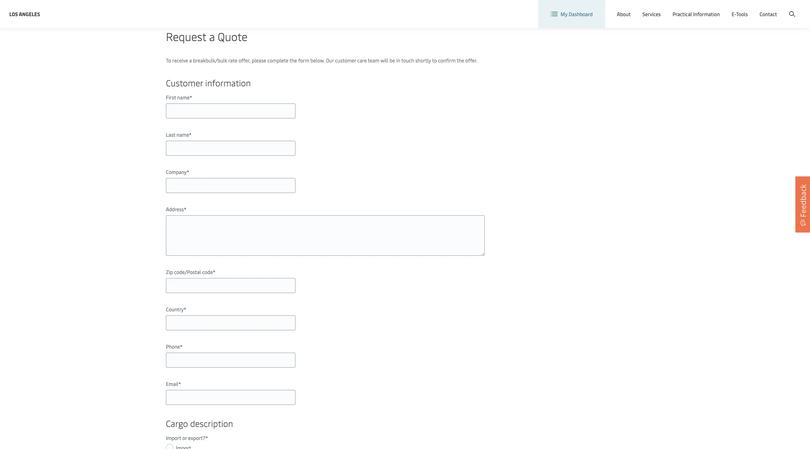 Task type: describe. For each thing, give the bounding box(es) containing it.
1 horizontal spatial a
[[209, 29, 215, 44]]

information
[[693, 11, 720, 17]]

customer
[[166, 77, 203, 89]]

first name
[[166, 94, 190, 101]]

form
[[298, 57, 309, 64]]

login
[[748, 6, 760, 13]]

be
[[390, 57, 395, 64]]

1 the from the left
[[290, 57, 297, 64]]

services
[[643, 11, 661, 17]]

request a quote
[[166, 29, 248, 44]]

quote
[[218, 29, 248, 44]]

to receive a breakbulk/bulk rate offer, please complete the form below. our customer care team will be in touch shortly to confirm the offer.
[[166, 57, 478, 64]]

to
[[432, 57, 437, 64]]

switch
[[635, 6, 650, 12]]

country
[[166, 306, 184, 313]]

account
[[780, 6, 798, 13]]

e-tools
[[732, 11, 748, 17]]

e-tools button
[[732, 0, 748, 28]]

confirm
[[438, 57, 456, 64]]

care
[[357, 57, 367, 64]]

my dashboard
[[561, 11, 593, 17]]

last name
[[166, 131, 189, 138]]

in
[[396, 57, 400, 64]]

tools
[[736, 11, 748, 17]]

code/postal
[[174, 269, 201, 276]]

will
[[381, 57, 388, 64]]

receive
[[172, 57, 188, 64]]

Address text field
[[166, 216, 485, 256]]

contact button
[[760, 0, 777, 28]]

menu
[[706, 6, 719, 13]]

practical information
[[673, 11, 720, 17]]

last
[[166, 131, 175, 138]]

offer,
[[239, 57, 251, 64]]

address
[[166, 206, 184, 213]]

practical
[[673, 11, 692, 17]]

e-
[[732, 11, 736, 17]]

cargo description
[[166, 418, 233, 430]]

below.
[[311, 57, 325, 64]]

practical information button
[[673, 0, 720, 28]]

please
[[252, 57, 266, 64]]

First name text field
[[166, 104, 296, 119]]

location
[[651, 6, 670, 12]]

our
[[326, 57, 334, 64]]

name for last name
[[177, 131, 189, 138]]

complete
[[267, 57, 289, 64]]

global
[[690, 6, 705, 13]]

cargo
[[166, 418, 188, 430]]

my
[[561, 11, 568, 17]]

Email email field
[[166, 391, 296, 406]]

breakbulk/bulk
[[193, 57, 227, 64]]

customer
[[335, 57, 356, 64]]

switch location button
[[625, 6, 670, 12]]

rate
[[228, 57, 237, 64]]

email
[[166, 381, 178, 388]]

code
[[202, 269, 213, 276]]

dashboard
[[569, 11, 593, 17]]



Task type: vqa. For each thing, say whether or not it's contained in the screenshot.
the Terminals
no



Task type: locate. For each thing, give the bounding box(es) containing it.
0 horizontal spatial a
[[189, 57, 192, 64]]

1 vertical spatial a
[[189, 57, 192, 64]]

the left 'offer.'
[[457, 57, 464, 64]]

login / create account link
[[737, 0, 798, 18]]

phone
[[166, 344, 180, 351]]

offer.
[[466, 57, 478, 64]]

los angeles
[[9, 10, 40, 17]]

0 horizontal spatial the
[[290, 57, 297, 64]]

los
[[9, 10, 18, 17]]

login / create account
[[748, 6, 798, 13]]

customer information
[[166, 77, 251, 89]]

shortly
[[415, 57, 431, 64]]

services button
[[643, 0, 661, 28]]

name for first name
[[177, 94, 190, 101]]

/
[[761, 6, 763, 13]]

zip
[[166, 269, 173, 276]]

or
[[182, 435, 187, 442]]

global menu button
[[677, 0, 725, 19]]

my dashboard button
[[551, 0, 593, 28]]

to
[[166, 57, 171, 64]]

Zip code/Postal code text field
[[166, 279, 296, 294]]

global menu
[[690, 6, 719, 13]]

export?
[[188, 435, 205, 442]]

zip code/postal code
[[166, 269, 213, 276]]

feedback
[[798, 184, 808, 218]]

first
[[166, 94, 176, 101]]

1 vertical spatial name
[[177, 131, 189, 138]]

information
[[205, 77, 251, 89]]

about button
[[617, 0, 631, 28]]

name
[[177, 94, 190, 101], [177, 131, 189, 138]]

description
[[190, 418, 233, 430]]

Last name text field
[[166, 141, 296, 156]]

Phone telephone field
[[166, 353, 296, 368]]

Company text field
[[166, 178, 296, 193]]

0 vertical spatial a
[[209, 29, 215, 44]]

contact
[[760, 11, 777, 17]]

request
[[166, 29, 206, 44]]

a
[[209, 29, 215, 44], [189, 57, 192, 64]]

switch location
[[635, 6, 670, 12]]

import or export?
[[166, 435, 205, 442]]

a left the quote
[[209, 29, 215, 44]]

a right receive
[[189, 57, 192, 64]]

import
[[166, 435, 181, 442]]

about
[[617, 11, 631, 17]]

los angeles link
[[9, 10, 40, 18]]

feedback button
[[796, 177, 810, 233]]

the left "form"
[[290, 57, 297, 64]]

None radio
[[166, 445, 173, 450]]

touch
[[401, 57, 414, 64]]

team
[[368, 57, 379, 64]]

2 the from the left
[[457, 57, 464, 64]]

company
[[166, 169, 187, 176]]

the
[[290, 57, 297, 64], [457, 57, 464, 64]]

name right last
[[177, 131, 189, 138]]

angeles
[[19, 10, 40, 17]]

create
[[765, 6, 779, 13]]

0 vertical spatial name
[[177, 94, 190, 101]]

1 horizontal spatial the
[[457, 57, 464, 64]]

Country text field
[[166, 316, 296, 331]]

name right first
[[177, 94, 190, 101]]



